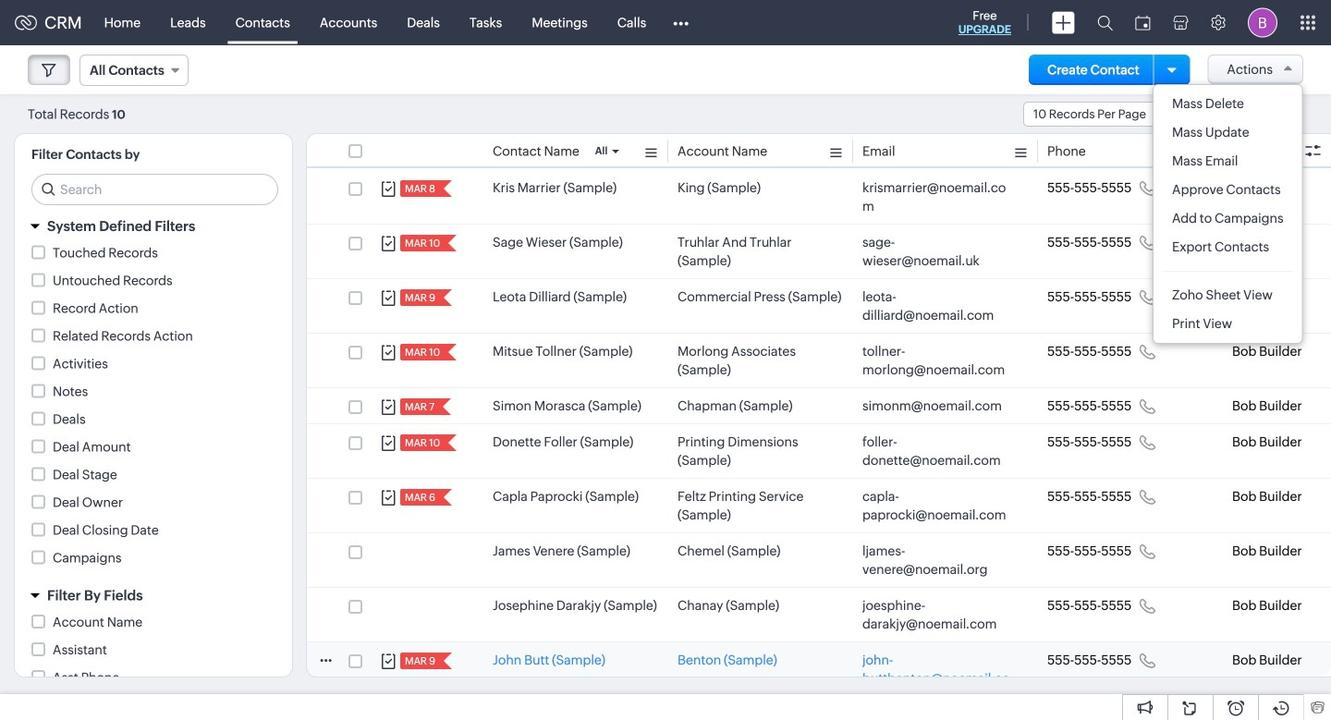 Task type: locate. For each thing, give the bounding box(es) containing it.
create menu image
[[1052, 12, 1075, 34]]

row group
[[307, 170, 1331, 716]]

profile element
[[1237, 0, 1289, 45]]

navigation
[[1240, 101, 1304, 128]]

calendar image
[[1135, 15, 1151, 30]]

Other Modules field
[[661, 8, 701, 37]]

search image
[[1097, 15, 1113, 31]]

profile image
[[1248, 8, 1278, 37]]

logo image
[[15, 15, 37, 30]]

search element
[[1086, 0, 1124, 45]]

None field
[[80, 55, 188, 86], [1023, 102, 1170, 127], [80, 55, 188, 86], [1023, 102, 1170, 127]]



Task type: vqa. For each thing, say whether or not it's contained in the screenshot.
the help image
no



Task type: describe. For each thing, give the bounding box(es) containing it.
Search text field
[[32, 175, 277, 204]]

create menu element
[[1041, 0, 1086, 45]]



